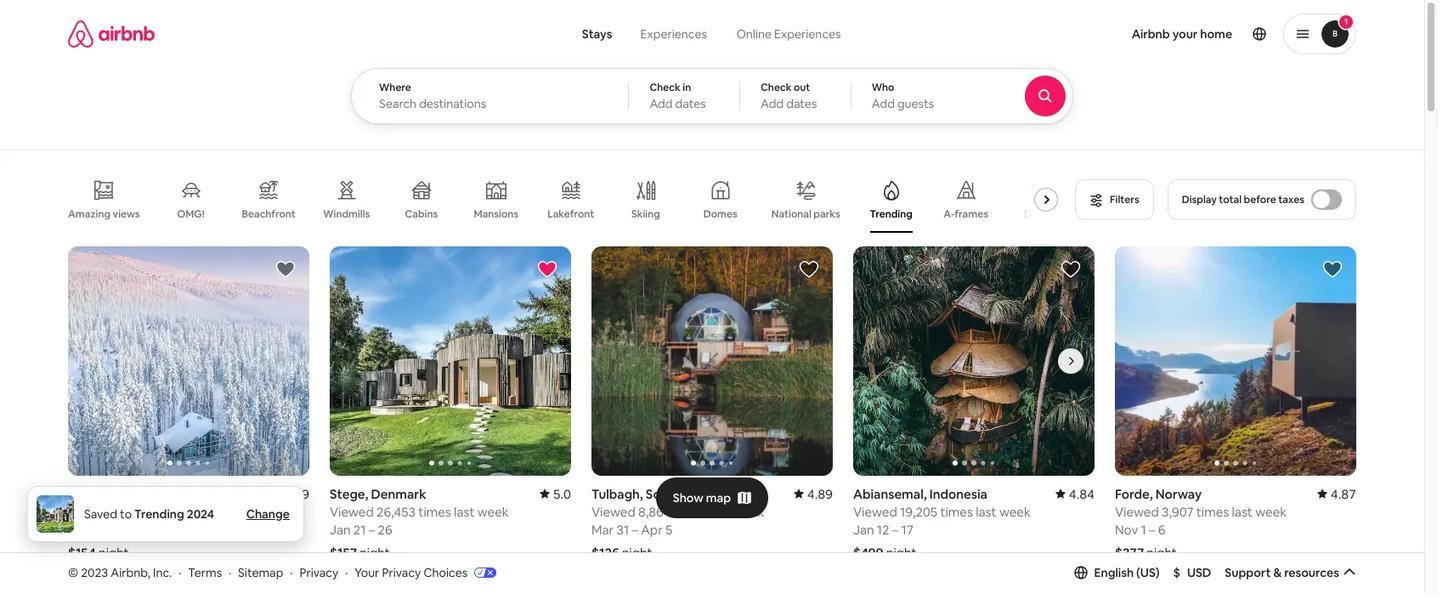 Task type: describe. For each thing, give the bounding box(es) containing it.
airbnb
[[1132, 26, 1171, 42]]

map
[[706, 490, 731, 506]]

online experiences link
[[722, 17, 856, 51]]

total
[[1220, 193, 1242, 207]]

week for viewed 9,645 times last week
[[209, 504, 240, 520]]

– for jan 21 – 26
[[369, 522, 375, 538]]

2023
[[81, 565, 108, 580]]

national
[[772, 207, 812, 221]]

31
[[617, 522, 629, 538]]

&
[[1274, 565, 1282, 581]]

amazing
[[68, 207, 111, 221]]

kittilä,
[[68, 486, 107, 502]]

$499
[[854, 545, 884, 561]]

finland
[[110, 486, 153, 502]]

remove from wishlist: stege, denmark image
[[537, 259, 558, 280]]

home
[[1201, 26, 1233, 42]]

2 · from the left
[[229, 565, 231, 580]]

display total before taxes button
[[1168, 179, 1357, 220]]

4.87
[[1331, 486, 1357, 502]]

times for forde, norway
[[1197, 504, 1230, 520]]

night for $377
[[1147, 545, 1178, 561]]

stays
[[582, 26, 613, 42]]

choices
[[424, 565, 468, 580]]

$154
[[68, 545, 96, 561]]

your privacy choices link
[[355, 565, 497, 582]]

last for abiansemal, indonesia
[[976, 504, 997, 520]]

norway
[[1156, 486, 1202, 502]]

1 inside dropdown button
[[1345, 16, 1349, 27]]

4.84
[[1070, 486, 1095, 502]]

$
[[1174, 565, 1181, 581]]

Where field
[[379, 96, 602, 111]]

forde,
[[1116, 486, 1153, 502]]

group for forde, norway viewed 3,907 times last week nov 1 – 6 $377 night
[[1116, 247, 1357, 476]]

privacy link
[[300, 565, 339, 580]]

17
[[902, 522, 914, 538]]

week for viewed 19,205 times last week
[[1000, 504, 1031, 520]]

tulbagh,
[[592, 486, 643, 502]]

your privacy choices
[[355, 565, 468, 580]]

1 button
[[1284, 14, 1357, 54]]

nov for nov 1 – 6
[[1116, 522, 1139, 538]]

26
[[378, 522, 393, 538]]

week for viewed 3,907 times last week
[[1256, 504, 1288, 520]]

display
[[1183, 193, 1217, 207]]

2 experiences from the left
[[775, 26, 841, 42]]

who
[[872, 81, 895, 94]]

4.9
[[291, 486, 310, 502]]

profile element
[[883, 0, 1357, 68]]

viewed for kittilä,
[[68, 504, 112, 520]]

group for tulbagh, south africa viewed 8,864 times last week mar 31 – apr 5 $126 night
[[592, 247, 833, 476]]

frames
[[955, 207, 989, 221]]

online experiences
[[737, 26, 841, 42]]

amazing views
[[68, 207, 140, 221]]

skiing
[[632, 207, 660, 221]]

26,453
[[377, 504, 416, 520]]

add for check in add dates
[[650, 96, 673, 111]]

terms · sitemap · privacy
[[188, 565, 339, 580]]

to
[[120, 507, 132, 522]]

kittilä, finland viewed 9,645 times last week nov 10 – 15 $154 night
[[68, 486, 240, 561]]

1 · from the left
[[179, 565, 182, 580]]

beachfront
[[242, 207, 296, 221]]

2 privacy from the left
[[382, 565, 421, 580]]

4.9 out of 5 average rating image
[[278, 486, 310, 502]]

where
[[379, 81, 411, 94]]

change button
[[246, 507, 290, 522]]

viewed inside tulbagh, south africa viewed 8,864 times last week mar 31 – apr 5 $126 night
[[592, 504, 636, 520]]

guests
[[898, 96, 935, 111]]

display total before taxes
[[1183, 193, 1305, 207]]

sitemap link
[[238, 565, 283, 580]]

english (us)
[[1095, 565, 1160, 581]]

(us)
[[1137, 565, 1160, 581]]

a-frames
[[944, 207, 989, 221]]

airbnb,
[[111, 565, 150, 580]]

abiansemal, indonesia viewed 19,205 times last week jan 12 – 17 $499 night
[[854, 486, 1031, 561]]

stays tab panel
[[351, 68, 1121, 124]]

who add guests
[[872, 81, 935, 111]]

saved
[[84, 507, 117, 522]]

last for forde, norway
[[1233, 504, 1253, 520]]

dates for check out add dates
[[787, 96, 818, 111]]

lakefront
[[548, 207, 595, 221]]

night for $499
[[887, 545, 917, 561]]

21
[[354, 522, 366, 538]]

15
[[119, 522, 131, 538]]

4 · from the left
[[345, 565, 348, 580]]

show map button
[[656, 478, 769, 518]]

add to wishlist: tulbagh, south africa image
[[799, 259, 820, 280]]

experiences inside "button"
[[641, 26, 707, 42]]

stege,
[[330, 486, 369, 502]]

design
[[1025, 207, 1058, 221]]

5.0 out of 5 average rating image
[[540, 486, 571, 502]]

$377
[[1116, 545, 1145, 561]]

3 · from the left
[[290, 565, 293, 580]]

sitemap
[[238, 565, 283, 580]]

– for nov 1 – 6
[[1150, 522, 1156, 538]]

experiences button
[[626, 17, 722, 51]]

show
[[673, 490, 704, 506]]

parks
[[814, 207, 841, 221]]

inc.
[[153, 565, 172, 580]]

omg!
[[177, 207, 205, 221]]

6
[[1159, 522, 1166, 538]]

3,907
[[1162, 504, 1194, 520]]

africa
[[684, 486, 721, 502]]

week for viewed 26,453 times last week
[[478, 504, 509, 520]]

©
[[68, 565, 78, 580]]

night for $157
[[360, 545, 390, 561]]

5.0
[[553, 486, 571, 502]]

8,864
[[639, 504, 672, 520]]



Task type: locate. For each thing, give the bounding box(es) containing it.
last down africa
[[710, 504, 731, 520]]

4 – from the left
[[893, 522, 899, 538]]

3 week from the left
[[733, 504, 765, 520]]

viewed inside kittilä, finland viewed 9,645 times last week nov 10 – 15 $154 night
[[68, 504, 112, 520]]

check left out
[[761, 81, 792, 94]]

2 add from the left
[[761, 96, 784, 111]]

1 nov from the left
[[68, 522, 91, 538]]

1 horizontal spatial jan
[[854, 522, 875, 538]]

4 viewed from the left
[[854, 504, 898, 520]]

– right the 31
[[632, 522, 639, 538]]

add to wishlist: kittilä, finland image
[[276, 259, 296, 280]]

airbnb your home
[[1132, 26, 1233, 42]]

jan left 21
[[330, 522, 351, 538]]

usd
[[1188, 565, 1212, 581]]

1 inside forde, norway viewed 3,907 times last week nov 1 – 6 $377 night
[[1142, 522, 1147, 538]]

1 viewed from the left
[[68, 504, 112, 520]]

– right 21
[[369, 522, 375, 538]]

times down africa
[[674, 504, 707, 520]]

english
[[1095, 565, 1134, 581]]

1 horizontal spatial nov
[[1116, 522, 1139, 538]]

group for kittilä, finland viewed 9,645 times last week nov 10 – 15 $154 night
[[68, 247, 310, 476]]

4 week from the left
[[1000, 504, 1031, 520]]

5 times from the left
[[1197, 504, 1230, 520]]

0 horizontal spatial 1
[[1142, 522, 1147, 538]]

group for abiansemal, indonesia viewed 19,205 times last week jan 12 – 17 $499 night
[[854, 247, 1095, 476]]

last inside tulbagh, south africa viewed 8,864 times last week mar 31 – apr 5 $126 night
[[710, 504, 731, 520]]

2 check from the left
[[761, 81, 792, 94]]

1 horizontal spatial 1
[[1345, 16, 1349, 27]]

night down 17
[[887, 545, 917, 561]]

dates inside the check in add dates
[[676, 96, 706, 111]]

1 – from the left
[[110, 522, 116, 538]]

mansions
[[474, 207, 519, 221]]

2 dates from the left
[[787, 96, 818, 111]]

viewed down tulbagh,
[[592, 504, 636, 520]]

1 vertical spatial 1
[[1142, 522, 1147, 538]]

add to wishlist: forde, norway image
[[1323, 259, 1344, 280]]

group containing amazing views
[[68, 167, 1066, 233]]

times inside kittilä, finland viewed 9,645 times last week nov 10 – 15 $154 night
[[150, 504, 182, 520]]

tulbagh, south africa viewed 8,864 times last week mar 31 – apr 5 $126 night
[[592, 486, 765, 561]]

0 vertical spatial trending
[[870, 207, 913, 221]]

jan for jan 21 – 26
[[330, 522, 351, 538]]

jan
[[330, 522, 351, 538], [854, 522, 875, 538]]

south
[[646, 486, 682, 502]]

4.84 out of 5 average rating image
[[1056, 486, 1095, 502]]

1 last from the left
[[185, 504, 206, 520]]

dates inside 'check out add dates'
[[787, 96, 818, 111]]

jan inside stege, denmark viewed 26,453 times last week jan 21 – 26 $157 night
[[330, 522, 351, 538]]

4.87 out of 5 average rating image
[[1318, 486, 1357, 502]]

week inside tulbagh, south africa viewed 8,864 times last week mar 31 – apr 5 $126 night
[[733, 504, 765, 520]]

viewed for stege,
[[330, 504, 374, 520]]

viewed inside stege, denmark viewed 26,453 times last week jan 21 – 26 $157 night
[[330, 504, 374, 520]]

5 – from the left
[[1150, 522, 1156, 538]]

1 privacy from the left
[[300, 565, 339, 580]]

1 horizontal spatial privacy
[[382, 565, 421, 580]]

mar
[[592, 522, 614, 538]]

night
[[99, 545, 129, 561], [360, 545, 390, 561], [622, 545, 653, 561], [887, 545, 917, 561], [1147, 545, 1178, 561]]

2 nov from the left
[[1116, 522, 1139, 538]]

times inside forde, norway viewed 3,907 times last week nov 1 – 6 $377 night
[[1197, 504, 1230, 520]]

what can we help you find? tab list
[[569, 17, 722, 51]]

dates
[[676, 96, 706, 111], [787, 96, 818, 111]]

nov inside forde, norway viewed 3,907 times last week nov 1 – 6 $377 night
[[1116, 522, 1139, 538]]

add inside the who add guests
[[872, 96, 895, 111]]

2 last from the left
[[454, 504, 475, 520]]

in
[[683, 81, 691, 94]]

night inside kittilä, finland viewed 9,645 times last week nov 10 – 15 $154 night
[[99, 545, 129, 561]]

1 horizontal spatial trending
[[870, 207, 913, 221]]

check left in
[[650, 81, 681, 94]]

· down $157
[[345, 565, 348, 580]]

times right the 26,453
[[419, 504, 451, 520]]

views
[[113, 207, 140, 221]]

1 jan from the left
[[330, 522, 351, 538]]

a-
[[944, 207, 955, 221]]

1 horizontal spatial experiences
[[775, 26, 841, 42]]

stege, denmark viewed 26,453 times last week jan 21 – 26 $157 night
[[330, 486, 509, 561]]

show map
[[673, 490, 731, 506]]

night inside forde, norway viewed 3,907 times last week nov 1 – 6 $377 night
[[1147, 545, 1178, 561]]

– inside abiansemal, indonesia viewed 19,205 times last week jan 12 – 17 $499 night
[[893, 522, 899, 538]]

add to wishlist: abiansemal, indonesia image
[[1061, 259, 1082, 280]]

add inside 'check out add dates'
[[761, 96, 784, 111]]

viewed down forde,
[[1116, 504, 1160, 520]]

$ usd
[[1174, 565, 1212, 581]]

5
[[666, 522, 673, 538]]

1 horizontal spatial add
[[761, 96, 784, 111]]

viewed down kittilä,
[[68, 504, 112, 520]]

0 horizontal spatial add
[[650, 96, 673, 111]]

0 horizontal spatial experiences
[[641, 26, 707, 42]]

nov inside kittilä, finland viewed 9,645 times last week nov 10 – 15 $154 night
[[68, 522, 91, 538]]

2 night from the left
[[360, 545, 390, 561]]

add down who
[[872, 96, 895, 111]]

viewed up the 12
[[854, 504, 898, 520]]

english (us) button
[[1074, 565, 1160, 581]]

5 viewed from the left
[[1116, 504, 1160, 520]]

2024
[[187, 507, 214, 522]]

last for stege, denmark
[[454, 504, 475, 520]]

viewed
[[68, 504, 112, 520], [330, 504, 374, 520], [592, 504, 636, 520], [854, 504, 898, 520], [1116, 504, 1160, 520]]

4 last from the left
[[976, 504, 997, 520]]

night inside tulbagh, south africa viewed 8,864 times last week mar 31 – apr 5 $126 night
[[622, 545, 653, 561]]

1 experiences from the left
[[641, 26, 707, 42]]

none search field containing stays
[[351, 0, 1121, 124]]

night inside abiansemal, indonesia viewed 19,205 times last week jan 12 – 17 $499 night
[[887, 545, 917, 561]]

viewed inside forde, norway viewed 3,907 times last week nov 1 – 6 $377 night
[[1116, 504, 1160, 520]]

week inside kittilä, finland viewed 9,645 times last week nov 10 – 15 $154 night
[[209, 504, 240, 520]]

0 horizontal spatial check
[[650, 81, 681, 94]]

9,645
[[115, 504, 147, 520]]

privacy down $157
[[300, 565, 339, 580]]

add
[[650, 96, 673, 111], [761, 96, 784, 111], [872, 96, 895, 111]]

domes
[[704, 207, 738, 221]]

4 night from the left
[[887, 545, 917, 561]]

· right the inc.
[[179, 565, 182, 580]]

denmark
[[371, 486, 427, 502]]

– inside kittilä, finland viewed 9,645 times last week nov 10 – 15 $154 night
[[110, 522, 116, 538]]

2 times from the left
[[419, 504, 451, 520]]

viewed inside abiansemal, indonesia viewed 19,205 times last week jan 12 – 17 $499 night
[[854, 504, 898, 520]]

3 add from the left
[[872, 96, 895, 111]]

times inside stege, denmark viewed 26,453 times last week jan 21 – 26 $157 night
[[419, 504, 451, 520]]

last inside stege, denmark viewed 26,453 times last week jan 21 – 26 $157 night
[[454, 504, 475, 520]]

– for nov 10 – 15
[[110, 522, 116, 538]]

0 vertical spatial 1
[[1345, 16, 1349, 27]]

19,205
[[901, 504, 938, 520]]

2 week from the left
[[478, 504, 509, 520]]

experiences up in
[[641, 26, 707, 42]]

nov
[[68, 522, 91, 538], [1116, 522, 1139, 538]]

your
[[355, 565, 380, 580]]

support & resources button
[[1226, 565, 1357, 581]]

© 2023 airbnb, inc. ·
[[68, 565, 182, 580]]

0 horizontal spatial nov
[[68, 522, 91, 538]]

add down online experiences at top
[[761, 96, 784, 111]]

times inside tulbagh, south africa viewed 8,864 times last week mar 31 – apr 5 $126 night
[[674, 504, 707, 520]]

jan for jan 12 – 17
[[854, 522, 875, 538]]

night down 6
[[1147, 545, 1178, 561]]

times for stege, denmark
[[419, 504, 451, 520]]

online
[[737, 26, 772, 42]]

group
[[68, 167, 1066, 233], [68, 247, 310, 476], [330, 247, 571, 476], [592, 247, 833, 476], [854, 247, 1095, 476], [1116, 247, 1357, 476]]

support & resources
[[1226, 565, 1340, 581]]

night up © 2023 airbnb, inc. ·
[[99, 545, 129, 561]]

3 last from the left
[[710, 504, 731, 520]]

1 times from the left
[[150, 504, 182, 520]]

last inside abiansemal, indonesia viewed 19,205 times last week jan 12 – 17 $499 night
[[976, 504, 997, 520]]

– inside stege, denmark viewed 26,453 times last week jan 21 – 26 $157 night
[[369, 522, 375, 538]]

indonesia
[[930, 486, 988, 502]]

privacy right the your
[[382, 565, 421, 580]]

dates for check in add dates
[[676, 96, 706, 111]]

– inside tulbagh, south africa viewed 8,864 times last week mar 31 – apr 5 $126 night
[[632, 522, 639, 538]]

check for check in add dates
[[650, 81, 681, 94]]

check for check out add dates
[[761, 81, 792, 94]]

last down indonesia
[[976, 504, 997, 520]]

last inside kittilä, finland viewed 9,645 times last week nov 10 – 15 $154 night
[[185, 504, 206, 520]]

3 times from the left
[[674, 504, 707, 520]]

1 check from the left
[[650, 81, 681, 94]]

5 week from the left
[[1256, 504, 1288, 520]]

jan left the 12
[[854, 522, 875, 538]]

filters
[[1111, 193, 1140, 207]]

add inside the check in add dates
[[650, 96, 673, 111]]

add down experiences "button"
[[650, 96, 673, 111]]

2 viewed from the left
[[330, 504, 374, 520]]

1 vertical spatial trending
[[134, 507, 184, 522]]

– left 6
[[1150, 522, 1156, 538]]

nov up $377
[[1116, 522, 1139, 538]]

dates down in
[[676, 96, 706, 111]]

check
[[650, 81, 681, 94], [761, 81, 792, 94]]

– for jan 12 – 17
[[893, 522, 899, 538]]

check inside the check in add dates
[[650, 81, 681, 94]]

4.89 out of 5 average rating image
[[794, 486, 833, 502]]

$126
[[592, 545, 620, 561]]

experiences right online
[[775, 26, 841, 42]]

night for $154
[[99, 545, 129, 561]]

times inside abiansemal, indonesia viewed 19,205 times last week jan 12 – 17 $499 night
[[941, 504, 974, 520]]

week inside forde, norway viewed 3,907 times last week nov 1 – 6 $377 night
[[1256, 504, 1288, 520]]

1 horizontal spatial dates
[[787, 96, 818, 111]]

times left the 2024
[[150, 504, 182, 520]]

5 last from the left
[[1233, 504, 1253, 520]]

week
[[209, 504, 240, 520], [478, 504, 509, 520], [733, 504, 765, 520], [1000, 504, 1031, 520], [1256, 504, 1288, 520]]

3 – from the left
[[632, 522, 639, 538]]

check out add dates
[[761, 81, 818, 111]]

· left privacy link
[[290, 565, 293, 580]]

trending right to
[[134, 507, 184, 522]]

times right 3,907
[[1197, 504, 1230, 520]]

jan inside abiansemal, indonesia viewed 19,205 times last week jan 12 – 17 $499 night
[[854, 522, 875, 538]]

night down the 31
[[622, 545, 653, 561]]

experiences
[[641, 26, 707, 42], [775, 26, 841, 42]]

night up the your
[[360, 545, 390, 561]]

1 night from the left
[[99, 545, 129, 561]]

saved to trending 2024
[[84, 507, 214, 522]]

before
[[1245, 193, 1277, 207]]

3 night from the left
[[622, 545, 653, 561]]

4 times from the left
[[941, 504, 974, 520]]

add for check out add dates
[[761, 96, 784, 111]]

$157
[[330, 545, 357, 561]]

3 viewed from the left
[[592, 504, 636, 520]]

times down indonesia
[[941, 504, 974, 520]]

last up choices
[[454, 504, 475, 520]]

2 horizontal spatial add
[[872, 96, 895, 111]]

times for kittilä, finland
[[150, 504, 182, 520]]

0 horizontal spatial dates
[[676, 96, 706, 111]]

0 horizontal spatial trending
[[134, 507, 184, 522]]

nov left 10
[[68, 522, 91, 538]]

week inside abiansemal, indonesia viewed 19,205 times last week jan 12 – 17 $499 night
[[1000, 504, 1031, 520]]

your
[[1173, 26, 1198, 42]]

viewed for forde,
[[1116, 504, 1160, 520]]

1 dates from the left
[[676, 96, 706, 111]]

stays button
[[569, 17, 626, 51]]

cabins
[[405, 207, 438, 221]]

week inside stege, denmark viewed 26,453 times last week jan 21 – 26 $157 night
[[478, 504, 509, 520]]

times for abiansemal, indonesia
[[941, 504, 974, 520]]

0 horizontal spatial jan
[[330, 522, 351, 538]]

viewed for abiansemal,
[[854, 504, 898, 520]]

nov for nov 10 – 15
[[68, 522, 91, 538]]

0 horizontal spatial privacy
[[300, 565, 339, 580]]

out
[[794, 81, 811, 94]]

night inside stege, denmark viewed 26,453 times last week jan 21 – 26 $157 night
[[360, 545, 390, 561]]

last for kittilä, finland
[[185, 504, 206, 520]]

– left "15"
[[110, 522, 116, 538]]

viewed down 'stege,'
[[330, 504, 374, 520]]

last up the support
[[1233, 504, 1253, 520]]

trending left the a-
[[870, 207, 913, 221]]

2 jan from the left
[[854, 522, 875, 538]]

last up terms
[[185, 504, 206, 520]]

2 – from the left
[[369, 522, 375, 538]]

check inside 'check out add dates'
[[761, 81, 792, 94]]

forde, norway viewed 3,907 times last week nov 1 – 6 $377 night
[[1116, 486, 1288, 561]]

terms link
[[188, 565, 222, 580]]

1 week from the left
[[209, 504, 240, 520]]

last inside forde, norway viewed 3,907 times last week nov 1 – 6 $377 night
[[1233, 504, 1253, 520]]

1 add from the left
[[650, 96, 673, 111]]

group for stege, denmark viewed 26,453 times last week jan 21 – 26 $157 night
[[330, 247, 571, 476]]

4.89
[[808, 486, 833, 502]]

None search field
[[351, 0, 1121, 124]]

dates down out
[[787, 96, 818, 111]]

support
[[1226, 565, 1272, 581]]

taxes
[[1279, 193, 1305, 207]]

1 horizontal spatial check
[[761, 81, 792, 94]]

filters button
[[1076, 179, 1154, 220]]

terms
[[188, 565, 222, 580]]

· right the terms link
[[229, 565, 231, 580]]

– left 17
[[893, 522, 899, 538]]

– inside forde, norway viewed 3,907 times last week nov 1 – 6 $377 night
[[1150, 522, 1156, 538]]

12
[[877, 522, 890, 538]]

privacy
[[300, 565, 339, 580], [382, 565, 421, 580]]

5 night from the left
[[1147, 545, 1178, 561]]



Task type: vqa. For each thing, say whether or not it's contained in the screenshot.


